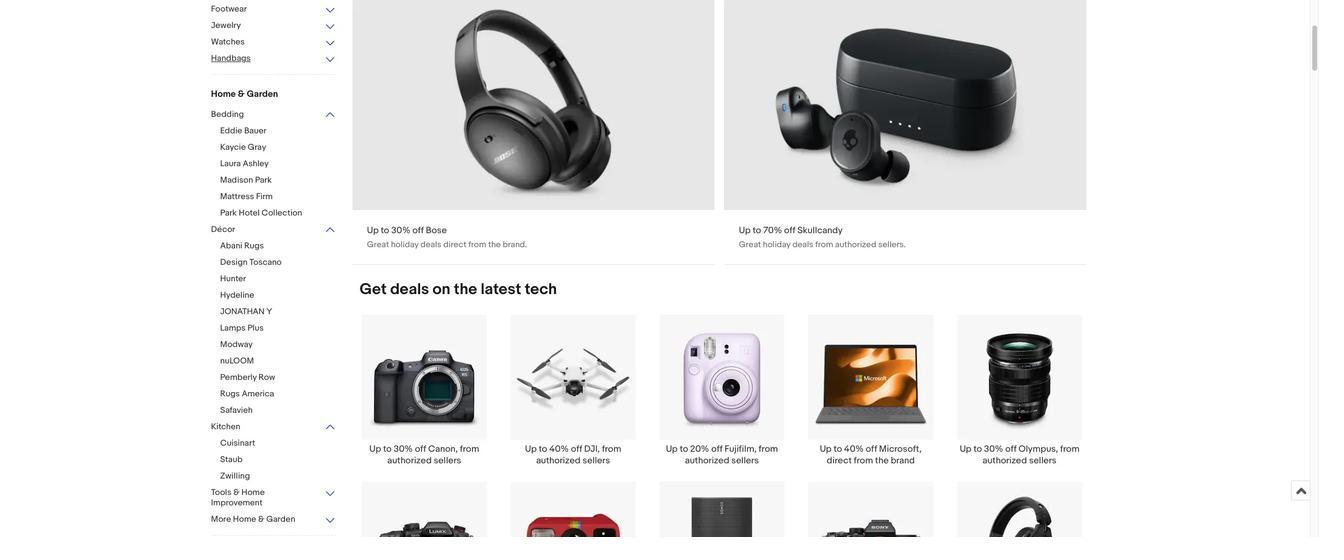 Task type: vqa. For each thing, say whether or not it's contained in the screenshot.
Staub
yes



Task type: describe. For each thing, give the bounding box(es) containing it.
hunter
[[220, 274, 246, 284]]

safavieh link
[[220, 405, 345, 417]]

off for dji,
[[571, 444, 583, 455]]

to for up to 30% off canon, from authorized sellers
[[383, 444, 392, 455]]

up to 40% off dji, from authorized sellers link
[[499, 314, 648, 467]]

1 vertical spatial park
[[220, 208, 237, 218]]

bedding eddie bauer kaycie gray laura ashley madison park mattress firm park hotel collection décor abani rugs design toscano hunter hydeline jonathan y lamps plus modway nuloom pemberly row rugs america safavieh kitchen cuisinart staub zwilling tools & home improvement more home & garden
[[211, 109, 302, 525]]

2 vertical spatial home
[[233, 514, 256, 525]]

design toscano link
[[220, 257, 345, 269]]

40% for from
[[845, 444, 864, 455]]

lamps plus link
[[220, 323, 345, 335]]

30% for olympus,
[[985, 444, 1004, 455]]

canon,
[[428, 444, 458, 455]]

off for bose
[[413, 225, 424, 236]]

to for up to 30% off olympus, from authorized sellers
[[974, 444, 983, 455]]

collection
[[262, 208, 302, 218]]

from inside up to 40% off microsoft, direct from the brand
[[854, 455, 874, 467]]

jewelry button
[[211, 20, 336, 32]]

décor
[[211, 224, 235, 235]]

kaycie
[[220, 142, 246, 152]]

sellers for fujifilm,
[[732, 455, 759, 467]]

1 horizontal spatial rugs
[[244, 241, 264, 251]]

up for up to 30% off olympus, from authorized sellers
[[960, 444, 972, 455]]

up to 30% off bose great holiday deals direct from the brand.
[[367, 225, 527, 250]]

to for up to 70% off skullcandy great holiday deals from authorized sellers.
[[753, 225, 762, 236]]

off for olympus,
[[1006, 444, 1017, 455]]

microsoft,
[[880, 444, 922, 455]]

park hotel collection link
[[220, 208, 345, 219]]

great for up to 70% off skullcandy
[[739, 239, 761, 250]]

from inside up to 20% off fujifilm, from authorized sellers
[[759, 444, 778, 455]]

direct inside up to 40% off microsoft, direct from the brand
[[827, 455, 852, 467]]

the inside up to 30% off bose great holiday deals direct from the brand.
[[489, 239, 501, 250]]

more
[[211, 514, 231, 525]]

sellers for canon,
[[434, 455, 462, 467]]

get
[[360, 280, 387, 299]]

gray
[[248, 142, 266, 152]]

1 horizontal spatial park
[[255, 175, 272, 185]]

tech
[[525, 280, 557, 299]]

get deals on the latest tech
[[360, 280, 557, 299]]

abani rugs link
[[220, 241, 345, 252]]

hunter link
[[220, 274, 345, 285]]

to for up to 40% off microsoft, direct from the brand
[[834, 444, 843, 455]]

up to 30% off canon, from authorized sellers link
[[350, 314, 499, 467]]

laura ashley link
[[220, 158, 345, 170]]

up to 70% off skullcandy great holiday deals from authorized sellers.
[[739, 225, 906, 250]]

up to 30% off olympus, from authorized sellers
[[960, 444, 1080, 467]]

sellers.
[[879, 239, 906, 250]]

up for up to 20% off fujifilm, from authorized sellers
[[666, 444, 678, 455]]

handbags button
[[211, 53, 336, 65]]

abani
[[220, 241, 242, 251]]

brand.
[[503, 239, 527, 250]]

olympus,
[[1019, 444, 1059, 455]]

nuloom
[[220, 356, 254, 366]]

none text field containing up to 30% off bose
[[353, 0, 715, 264]]

jonathan y link
[[220, 306, 345, 318]]

2 vertical spatial &
[[258, 514, 265, 525]]

sellers for olympus,
[[1030, 455, 1057, 467]]

mattress
[[220, 191, 254, 202]]

the inside up to 40% off microsoft, direct from the brand
[[876, 455, 889, 467]]

from inside up to 30% off olympus, from authorized sellers
[[1061, 444, 1080, 455]]

up to 20% off fujifilm, from authorized sellers
[[666, 444, 778, 467]]

great for up to 30% off bose
[[367, 239, 389, 250]]

up to 40% off microsoft, direct from the brand link
[[797, 314, 946, 467]]

jonathan
[[220, 306, 265, 317]]

garden inside bedding eddie bauer kaycie gray laura ashley madison park mattress firm park hotel collection décor abani rugs design toscano hunter hydeline jonathan y lamps plus modway nuloom pemberly row rugs america safavieh kitchen cuisinart staub zwilling tools & home improvement more home & garden
[[266, 514, 295, 525]]

cuisinart link
[[220, 438, 345, 450]]

up to 40% off microsoft, direct from the brand
[[820, 444, 922, 467]]

décor button
[[211, 224, 336, 236]]

on
[[433, 280, 451, 299]]

hydeline link
[[220, 290, 345, 302]]

safavieh
[[220, 405, 253, 416]]

1 vertical spatial home
[[242, 487, 265, 498]]

plus
[[248, 323, 264, 333]]

watches
[[211, 37, 245, 47]]

sellers for dji,
[[583, 455, 610, 467]]

madison park link
[[220, 175, 345, 186]]

mattress firm link
[[220, 191, 345, 203]]

latest
[[481, 280, 522, 299]]

tools
[[211, 487, 232, 498]]

home & garden
[[211, 88, 278, 100]]

dji,
[[585, 444, 600, 455]]

jewelry
[[211, 20, 241, 30]]

off for microsoft,
[[866, 444, 878, 455]]

handbags
[[211, 53, 251, 63]]

rugs america link
[[220, 389, 345, 400]]

footwear
[[211, 4, 247, 14]]

authorized for up to 40% off dji, from authorized sellers
[[536, 455, 581, 467]]

from inside up to 70% off skullcandy great holiday deals from authorized sellers.
[[816, 239, 834, 250]]

bose
[[426, 225, 447, 236]]

holiday for 30%
[[391, 239, 419, 250]]

laura
[[220, 158, 241, 169]]

up for up to 70% off skullcandy great holiday deals from authorized sellers.
[[739, 225, 751, 236]]

up for up to 40% off microsoft, direct from the brand
[[820, 444, 832, 455]]



Task type: locate. For each thing, give the bounding box(es) containing it.
authorized for up to 20% off fujifilm, from authorized sellers
[[685, 455, 730, 467]]

off
[[413, 225, 424, 236], [785, 225, 796, 236], [415, 444, 426, 455], [571, 444, 583, 455], [712, 444, 723, 455], [866, 444, 878, 455], [1006, 444, 1017, 455]]

kitchen
[[211, 422, 240, 432]]

the
[[489, 239, 501, 250], [454, 280, 477, 299], [876, 455, 889, 467]]

1 40% from the left
[[550, 444, 569, 455]]

0 horizontal spatial holiday
[[391, 239, 419, 250]]

off left the dji,
[[571, 444, 583, 455]]

to for up to 20% off fujifilm, from authorized sellers
[[680, 444, 689, 455]]

from
[[469, 239, 487, 250], [816, 239, 834, 250], [460, 444, 480, 455], [602, 444, 622, 455], [759, 444, 778, 455], [1061, 444, 1080, 455], [854, 455, 874, 467]]

sellers inside up to 40% off dji, from authorized sellers
[[583, 455, 610, 467]]

authorized inside up to 40% off dji, from authorized sellers
[[536, 455, 581, 467]]

40% for authorized
[[550, 444, 569, 455]]

holiday inside up to 30% off bose great holiday deals direct from the brand.
[[391, 239, 419, 250]]

lamps
[[220, 323, 246, 333]]

sellers inside up to 20% off fujifilm, from authorized sellers
[[732, 455, 759, 467]]

park
[[255, 175, 272, 185], [220, 208, 237, 218]]

30% inside up to 30% off olympus, from authorized sellers
[[985, 444, 1004, 455]]

0 horizontal spatial great
[[367, 239, 389, 250]]

pemberly row link
[[220, 372, 345, 384]]

up inside up to 20% off fujifilm, from authorized sellers
[[666, 444, 678, 455]]

staub
[[220, 455, 243, 465]]

bedding
[[211, 109, 244, 119]]

none text field containing up to 70% off skullcandy
[[725, 0, 1087, 264]]

0 horizontal spatial 40%
[[550, 444, 569, 455]]

70%
[[764, 225, 782, 236]]

1 vertical spatial the
[[454, 280, 477, 299]]

30% left olympus,
[[985, 444, 1004, 455]]

rugs up safavieh
[[220, 389, 240, 399]]

off right 20%
[[712, 444, 723, 455]]

30% for canon,
[[394, 444, 413, 455]]

home down zwilling
[[242, 487, 265, 498]]

up for up to 30% off canon, from authorized sellers
[[370, 444, 381, 455]]

1 sellers from the left
[[434, 455, 462, 467]]

30% left 'bose'
[[391, 225, 411, 236]]

great
[[367, 239, 389, 250], [739, 239, 761, 250]]

1 horizontal spatial the
[[489, 239, 501, 250]]

1 vertical spatial rugs
[[220, 389, 240, 399]]

off right 70%
[[785, 225, 796, 236]]

to inside up to 30% off bose great holiday deals direct from the brand.
[[381, 225, 389, 236]]

park up décor
[[220, 208, 237, 218]]

modway
[[220, 339, 253, 350]]

hydeline
[[220, 290, 254, 300]]

off left olympus,
[[1006, 444, 1017, 455]]

off inside up to 40% off dji, from authorized sellers
[[571, 444, 583, 455]]

sellers inside up to 30% off olympus, from authorized sellers
[[1030, 455, 1057, 467]]

up to 30% off olympus, from authorized sellers link
[[946, 314, 1095, 467]]

up inside up to 30% off olympus, from authorized sellers
[[960, 444, 972, 455]]

off inside up to 30% off bose great holiday deals direct from the brand.
[[413, 225, 424, 236]]

garden down tools & home improvement dropdown button
[[266, 514, 295, 525]]

zwilling link
[[220, 471, 345, 483]]

rugs
[[244, 241, 264, 251], [220, 389, 240, 399]]

0 horizontal spatial direct
[[444, 239, 467, 250]]

up
[[367, 225, 379, 236], [739, 225, 751, 236], [370, 444, 381, 455], [525, 444, 537, 455], [666, 444, 678, 455], [820, 444, 832, 455], [960, 444, 972, 455]]

deals for bose
[[421, 239, 442, 250]]

deals inside up to 30% off bose great holiday deals direct from the brand.
[[421, 239, 442, 250]]

up inside up to 40% off dji, from authorized sellers
[[525, 444, 537, 455]]

bauer
[[244, 126, 267, 136]]

20%
[[691, 444, 710, 455]]

deals for skullcandy
[[793, 239, 814, 250]]

up inside up to 30% off canon, from authorized sellers
[[370, 444, 381, 455]]

authorized inside up to 70% off skullcandy great holiday deals from authorized sellers.
[[836, 239, 877, 250]]

0 horizontal spatial the
[[454, 280, 477, 299]]

footwear button
[[211, 4, 336, 15]]

1 vertical spatial &
[[233, 487, 240, 498]]

up for up to 40% off dji, from authorized sellers
[[525, 444, 537, 455]]

30% inside up to 30% off bose great holiday deals direct from the brand.
[[391, 225, 411, 236]]

40% inside up to 40% off dji, from authorized sellers
[[550, 444, 569, 455]]

authorized for up to 30% off canon, from authorized sellers
[[388, 455, 432, 467]]

rugs up the toscano
[[244, 241, 264, 251]]

direct inside up to 30% off bose great holiday deals direct from the brand.
[[444, 239, 467, 250]]

off inside up to 30% off olympus, from authorized sellers
[[1006, 444, 1017, 455]]

list containing up to 30% off canon, from authorized sellers
[[345, 314, 1100, 537]]

holiday for 70%
[[763, 239, 791, 250]]

great inside up to 70% off skullcandy great holiday deals from authorized sellers.
[[739, 239, 761, 250]]

to for up to 40% off dji, from authorized sellers
[[539, 444, 548, 455]]

from left brand.
[[469, 239, 487, 250]]

tools & home improvement button
[[211, 487, 336, 509]]

from inside up to 30% off bose great holiday deals direct from the brand.
[[469, 239, 487, 250]]

modway link
[[220, 339, 345, 351]]

1 horizontal spatial holiday
[[763, 239, 791, 250]]

off for fujifilm,
[[712, 444, 723, 455]]

1 great from the left
[[367, 239, 389, 250]]

0 horizontal spatial park
[[220, 208, 237, 218]]

to
[[381, 225, 389, 236], [753, 225, 762, 236], [383, 444, 392, 455], [539, 444, 548, 455], [680, 444, 689, 455], [834, 444, 843, 455], [974, 444, 983, 455]]

from right the dji,
[[602, 444, 622, 455]]

deals down skullcandy
[[793, 239, 814, 250]]

from right olympus,
[[1061, 444, 1080, 455]]

kitchen button
[[211, 422, 336, 433]]

40% left microsoft,
[[845, 444, 864, 455]]

nuloom link
[[220, 356, 345, 367]]

madison
[[220, 175, 253, 185]]

40%
[[550, 444, 569, 455], [845, 444, 864, 455]]

authorized inside up to 20% off fujifilm, from authorized sellers
[[685, 455, 730, 467]]

off inside up to 70% off skullcandy great holiday deals from authorized sellers.
[[785, 225, 796, 236]]

0 vertical spatial &
[[238, 88, 245, 100]]

0 vertical spatial garden
[[247, 88, 278, 100]]

fujifilm,
[[725, 444, 757, 455]]

&
[[238, 88, 245, 100], [233, 487, 240, 498], [258, 514, 265, 525]]

off left microsoft,
[[866, 444, 878, 455]]

home
[[211, 88, 236, 100], [242, 487, 265, 498], [233, 514, 256, 525]]

2 40% from the left
[[845, 444, 864, 455]]

authorized
[[836, 239, 877, 250], [388, 455, 432, 467], [536, 455, 581, 467], [685, 455, 730, 467], [983, 455, 1028, 467]]

pemberly
[[220, 372, 257, 383]]

to inside up to 30% off canon, from authorized sellers
[[383, 444, 392, 455]]

30% inside up to 30% off canon, from authorized sellers
[[394, 444, 413, 455]]

up to 30% off canon, from authorized sellers
[[370, 444, 480, 467]]

ashley
[[243, 158, 269, 169]]

list
[[345, 314, 1100, 537]]

kaycie gray link
[[220, 142, 345, 154]]

None text field
[[353, 0, 715, 264]]

brand
[[891, 455, 915, 467]]

30% left canon,
[[394, 444, 413, 455]]

sellers inside up to 30% off canon, from authorized sellers
[[434, 455, 462, 467]]

2 great from the left
[[739, 239, 761, 250]]

the left brand.
[[489, 239, 501, 250]]

from right canon,
[[460, 444, 480, 455]]

up inside up to 30% off bose great holiday deals direct from the brand.
[[367, 225, 379, 236]]

the right on
[[454, 280, 477, 299]]

None text field
[[725, 0, 1087, 264]]

off inside up to 40% off microsoft, direct from the brand
[[866, 444, 878, 455]]

1 horizontal spatial direct
[[827, 455, 852, 467]]

2 holiday from the left
[[763, 239, 791, 250]]

30% for bose
[[391, 225, 411, 236]]

2 sellers from the left
[[583, 455, 610, 467]]

2 horizontal spatial the
[[876, 455, 889, 467]]

from inside up to 30% off canon, from authorized sellers
[[460, 444, 480, 455]]

40% inside up to 40% off microsoft, direct from the brand
[[845, 444, 864, 455]]

firm
[[256, 191, 273, 202]]

from right fujifilm,
[[759, 444, 778, 455]]

deals inside up to 70% off skullcandy great holiday deals from authorized sellers.
[[793, 239, 814, 250]]

deals down 'bose'
[[421, 239, 442, 250]]

home down improvement
[[233, 514, 256, 525]]

to inside up to 40% off microsoft, direct from the brand
[[834, 444, 843, 455]]

3 sellers from the left
[[732, 455, 759, 467]]

0 vertical spatial park
[[255, 175, 272, 185]]

deals
[[421, 239, 442, 250], [793, 239, 814, 250], [390, 280, 429, 299]]

& up bedding
[[238, 88, 245, 100]]

off for canon,
[[415, 444, 426, 455]]

1 horizontal spatial great
[[739, 239, 761, 250]]

cuisinart
[[220, 438, 255, 448]]

skullcandy
[[798, 225, 843, 236]]

0 vertical spatial home
[[211, 88, 236, 100]]

off inside up to 30% off canon, from authorized sellers
[[415, 444, 426, 455]]

off inside up to 20% off fujifilm, from authorized sellers
[[712, 444, 723, 455]]

authorized for up to 30% off olympus, from authorized sellers
[[983, 455, 1028, 467]]

up to 20% off fujifilm, from authorized sellers link
[[648, 314, 797, 467]]

& down tools & home improvement dropdown button
[[258, 514, 265, 525]]

up for up to 30% off bose great holiday deals direct from the brand.
[[367, 225, 379, 236]]

0 vertical spatial direct
[[444, 239, 467, 250]]

up to 40% off dji, from authorized sellers
[[525, 444, 622, 467]]

holiday inside up to 70% off skullcandy great holiday deals from authorized sellers.
[[763, 239, 791, 250]]

the left the brand
[[876, 455, 889, 467]]

off for skullcandy
[[785, 225, 796, 236]]

0 vertical spatial rugs
[[244, 241, 264, 251]]

1 holiday from the left
[[391, 239, 419, 250]]

america
[[242, 389, 274, 399]]

great inside up to 30% off bose great holiday deals direct from the brand.
[[367, 239, 389, 250]]

2 vertical spatial the
[[876, 455, 889, 467]]

staub link
[[220, 455, 345, 466]]

1 horizontal spatial 40%
[[845, 444, 864, 455]]

off left canon,
[[415, 444, 426, 455]]

watches button
[[211, 37, 336, 48]]

from left microsoft,
[[854, 455, 874, 467]]

& right tools
[[233, 487, 240, 498]]

eddie bauer link
[[220, 126, 345, 137]]

to inside up to 70% off skullcandy great holiday deals from authorized sellers.
[[753, 225, 762, 236]]

deals left on
[[390, 280, 429, 299]]

eddie
[[220, 126, 242, 136]]

footwear jewelry watches handbags
[[211, 4, 251, 63]]

row
[[259, 372, 275, 383]]

0 horizontal spatial rugs
[[220, 389, 240, 399]]

to inside up to 30% off olympus, from authorized sellers
[[974, 444, 983, 455]]

more home & garden button
[[211, 514, 336, 526]]

to inside up to 20% off fujifilm, from authorized sellers
[[680, 444, 689, 455]]

holiday
[[391, 239, 419, 250], [763, 239, 791, 250]]

to for up to 30% off bose great holiday deals direct from the brand.
[[381, 225, 389, 236]]

from inside up to 40% off dji, from authorized sellers
[[602, 444, 622, 455]]

4 sellers from the left
[[1030, 455, 1057, 467]]

improvement
[[211, 498, 263, 508]]

design
[[220, 257, 248, 267]]

off left 'bose'
[[413, 225, 424, 236]]

sellers
[[434, 455, 462, 467], [583, 455, 610, 467], [732, 455, 759, 467], [1030, 455, 1057, 467]]

1 vertical spatial direct
[[827, 455, 852, 467]]

authorized inside up to 30% off olympus, from authorized sellers
[[983, 455, 1028, 467]]

toscano
[[250, 257, 282, 267]]

y
[[267, 306, 272, 317]]

zwilling
[[220, 471, 250, 481]]

hotel
[[239, 208, 260, 218]]

to inside up to 40% off dji, from authorized sellers
[[539, 444, 548, 455]]

from down skullcandy
[[816, 239, 834, 250]]

garden up bedding dropdown button
[[247, 88, 278, 100]]

bedding button
[[211, 109, 336, 121]]

0 vertical spatial the
[[489, 239, 501, 250]]

home up bedding
[[211, 88, 236, 100]]

1 vertical spatial garden
[[266, 514, 295, 525]]

up inside up to 70% off skullcandy great holiday deals from authorized sellers.
[[739, 225, 751, 236]]

up inside up to 40% off microsoft, direct from the brand
[[820, 444, 832, 455]]

authorized inside up to 30% off canon, from authorized sellers
[[388, 455, 432, 467]]

direct
[[444, 239, 467, 250], [827, 455, 852, 467]]

40% left the dji,
[[550, 444, 569, 455]]

park up "firm"
[[255, 175, 272, 185]]



